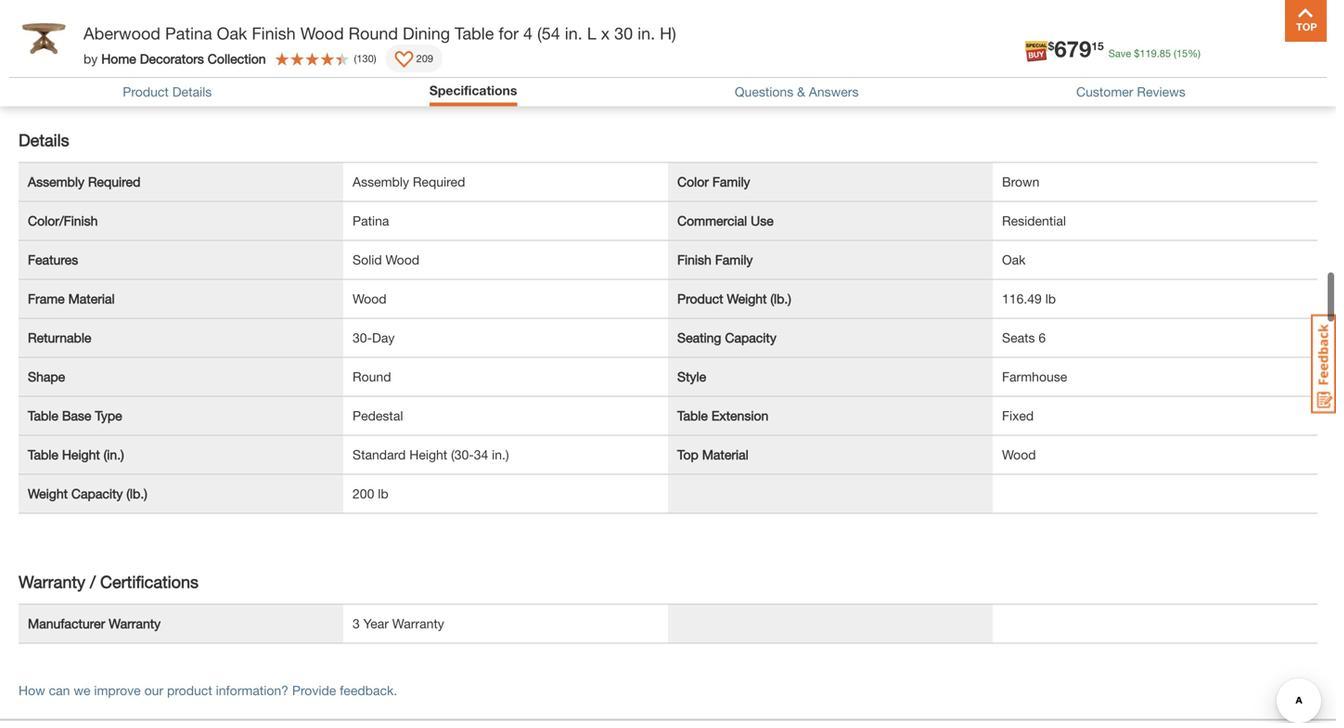 Task type: locate. For each thing, give the bounding box(es) containing it.
top material
[[678, 447, 749, 462]]

in.)
[[492, 447, 509, 462]]

209
[[416, 52, 433, 65]]

0 vertical spatial material
[[68, 291, 115, 307]]

height left the (30-
[[410, 447, 448, 462]]

(lb.) for weight capacity (lb.)
[[127, 486, 147, 501]]

farmhouse
[[1003, 369, 1068, 385]]

/
[[90, 572, 96, 592]]

6
[[1039, 330, 1046, 346]]

material right frame
[[68, 291, 115, 307]]

15 left save at the right top of page
[[1092, 40, 1104, 53]]

color/finish
[[28, 213, 98, 229]]

0 horizontal spatial patina
[[165, 23, 212, 43]]

pedestal
[[353, 408, 403, 423]]

0 horizontal spatial required
[[88, 174, 141, 190]]

15 inside $ 679 15
[[1092, 40, 1104, 53]]

we
[[74, 683, 90, 698]]

lb right 200 at the left of page
[[378, 486, 389, 501]]

height
[[77, 5, 115, 21], [62, 447, 100, 462], [410, 447, 448, 462]]

0 horizontal spatial assembly
[[28, 174, 84, 190]]

0 vertical spatial weight
[[727, 291, 767, 307]]

(lb.) up seating capacity at the top right of the page
[[771, 291, 792, 307]]

table down table base type
[[28, 447, 58, 462]]

table left for
[[455, 23, 494, 43]]

1 vertical spatial material
[[702, 447, 749, 462]]

1 horizontal spatial material
[[702, 447, 749, 462]]

details
[[172, 84, 212, 99], [19, 130, 69, 150]]

(in.) down aberwood
[[115, 44, 135, 60]]

1 horizontal spatial in.
[[638, 23, 655, 43]]

0 horizontal spatial capacity
[[71, 486, 123, 501]]

commercial
[[678, 213, 747, 229]]

( right 85 on the right of page
[[1174, 47, 1177, 59]]

(in.)
[[119, 5, 140, 21], [115, 44, 135, 60], [104, 447, 124, 462]]

(lb.) for product weight (lb.)
[[771, 291, 792, 307]]

product for product width (in.)
[[28, 44, 74, 60]]

aberwood
[[84, 23, 161, 43]]

product height (in.)
[[28, 5, 140, 21]]

finish up collection
[[252, 23, 296, 43]]

0 vertical spatial details
[[172, 84, 212, 99]]

capacity for weight
[[71, 486, 123, 501]]

85
[[1160, 47, 1171, 59]]

30-day
[[353, 330, 395, 346]]

l
[[587, 23, 597, 43]]

0 horizontal spatial material
[[68, 291, 115, 307]]

capacity down product weight (lb.)
[[725, 330, 777, 346]]

capacity down table height (in.)
[[71, 486, 123, 501]]

family up product weight (lb.)
[[715, 252, 753, 268]]

in. left h)
[[638, 23, 655, 43]]

0 horizontal spatial 15
[[1092, 40, 1104, 53]]

details up color/finish
[[19, 130, 69, 150]]

15 right 85 on the right of page
[[1177, 47, 1188, 59]]

height down base
[[62, 447, 100, 462]]

0 vertical spatial lb
[[1046, 291, 1056, 307]]

(in.) down type
[[104, 447, 124, 462]]

1 horizontal spatial oak
[[1003, 252, 1026, 268]]

0 vertical spatial family
[[713, 174, 751, 190]]

height for table
[[62, 447, 100, 462]]

1 horizontal spatial weight
[[727, 291, 767, 307]]

$ right save at the right top of page
[[1135, 47, 1140, 59]]

$ inside $ 679 15
[[1049, 40, 1055, 53]]

specifications
[[430, 83, 517, 98]]

0 vertical spatial finish
[[252, 23, 296, 43]]

height up aberwood
[[77, 5, 115, 21]]

round up in
[[349, 23, 398, 43]]

home
[[101, 51, 136, 66]]

$ left save at the right top of page
[[1049, 40, 1055, 53]]

2 horizontal spatial warranty
[[392, 616, 444, 631]]

1 vertical spatial family
[[715, 252, 753, 268]]

certifications
[[100, 572, 199, 592]]

1 vertical spatial details
[[19, 130, 69, 150]]

standard height (30-34 in.)
[[353, 447, 509, 462]]

54
[[353, 44, 367, 60]]

30
[[615, 23, 633, 43]]

table left base
[[28, 408, 58, 423]]

product left by
[[28, 44, 74, 60]]

fixed
[[1003, 408, 1034, 423]]

specifications button
[[430, 83, 517, 102], [430, 83, 517, 98]]

warranty right year
[[392, 616, 444, 631]]

0 horizontal spatial lb
[[378, 486, 389, 501]]

finish down commercial at the right
[[678, 252, 712, 268]]

1 horizontal spatial lb
[[1046, 291, 1056, 307]]

table for table height (in.)
[[28, 447, 58, 462]]

1 horizontal spatial patina
[[353, 213, 389, 229]]

lb right 116.49
[[1046, 291, 1056, 307]]

product for product height (in.)
[[28, 5, 74, 21]]

0 horizontal spatial $
[[1049, 40, 1055, 53]]

warranty down certifications in the left of the page
[[109, 616, 161, 631]]

1 vertical spatial weight
[[28, 486, 68, 501]]

by
[[84, 51, 98, 66]]

2 vertical spatial (in.)
[[104, 447, 124, 462]]

( 130 )
[[354, 52, 376, 65]]

height for product
[[77, 5, 115, 21]]

product up product width (in.)
[[28, 5, 74, 21]]

day
[[372, 330, 395, 346]]

0 vertical spatial (lb.)
[[771, 291, 792, 307]]

assembly
[[28, 174, 84, 190], [353, 174, 409, 190]]

116.49
[[1003, 291, 1042, 307]]

1 horizontal spatial warranty
[[109, 616, 161, 631]]

(
[[1174, 47, 1177, 59], [354, 52, 357, 65]]

product details button
[[123, 84, 212, 99], [123, 84, 212, 99]]

1 vertical spatial (in.)
[[115, 44, 135, 60]]

assembly up color/finish
[[28, 174, 84, 190]]

features
[[28, 252, 78, 268]]

0 horizontal spatial warranty
[[19, 572, 85, 592]]

oak up 116.49
[[1003, 252, 1026, 268]]

save
[[1109, 47, 1132, 59]]

product for product details
[[123, 84, 169, 99]]

warranty
[[19, 572, 85, 592], [109, 616, 161, 631], [392, 616, 444, 631]]

1 in. from the left
[[565, 23, 583, 43]]

0 vertical spatial round
[[349, 23, 398, 43]]

solid
[[353, 252, 382, 268]]

in.
[[565, 23, 583, 43], [638, 23, 655, 43]]

0 vertical spatial patina
[[165, 23, 212, 43]]

color family
[[678, 174, 751, 190]]

(lb.) up certifications in the left of the page
[[127, 486, 147, 501]]

0 horizontal spatial (lb.)
[[127, 486, 147, 501]]

1 vertical spatial oak
[[1003, 252, 1026, 268]]

patina
[[165, 23, 212, 43], [353, 213, 389, 229]]

material right top
[[702, 447, 749, 462]]

weight up seating capacity at the top right of the page
[[727, 291, 767, 307]]

table down style
[[678, 408, 708, 423]]

in. left the l in the left top of the page
[[565, 23, 583, 43]]

decorators
[[140, 51, 204, 66]]

warranty left / at the bottom of the page
[[19, 572, 85, 592]]

assembly up solid wood
[[353, 174, 409, 190]]

(in.) up aberwood
[[119, 5, 140, 21]]

oak up collection
[[217, 23, 247, 43]]

save $ 119 . 85 ( 15 %)
[[1109, 47, 1201, 59]]

assembly required up solid wood
[[353, 174, 465, 190]]

weight down table height (in.)
[[28, 486, 68, 501]]

2 required from the left
[[413, 174, 465, 190]]

200
[[353, 486, 374, 501]]

standard
[[353, 447, 406, 462]]

patina up the by home decorators collection
[[165, 23, 212, 43]]

$
[[1049, 40, 1055, 53], [1135, 47, 1140, 59]]

assembly required up color/finish
[[28, 174, 141, 190]]

1 horizontal spatial assembly
[[353, 174, 409, 190]]

0 vertical spatial capacity
[[725, 330, 777, 346]]

1 vertical spatial capacity
[[71, 486, 123, 501]]

0 vertical spatial oak
[[217, 23, 247, 43]]

information?
[[216, 683, 289, 698]]

brown
[[1003, 174, 1040, 190]]

1 horizontal spatial capacity
[[725, 330, 777, 346]]

questions & answers button
[[735, 84, 859, 99], [735, 84, 859, 99]]

table base type
[[28, 408, 122, 423]]

lb
[[1046, 291, 1056, 307], [378, 486, 389, 501]]

(in.) for product width (in.)
[[115, 44, 135, 60]]

( left )
[[354, 52, 357, 65]]

product details
[[123, 84, 212, 99]]

0 horizontal spatial details
[[19, 130, 69, 150]]

0 horizontal spatial assembly required
[[28, 174, 141, 190]]

0 horizontal spatial weight
[[28, 486, 68, 501]]

manufacturer warranty
[[28, 616, 161, 631]]

product up seating
[[678, 291, 724, 307]]

family for finish family
[[715, 252, 753, 268]]

weight
[[727, 291, 767, 307], [28, 486, 68, 501]]

details down the by home decorators collection
[[172, 84, 212, 99]]

round down the 30-day
[[353, 369, 391, 385]]

product down decorators
[[123, 84, 169, 99]]

1 vertical spatial lb
[[378, 486, 389, 501]]

1 horizontal spatial (lb.)
[[771, 291, 792, 307]]

(in.) for product height (in.)
[[119, 5, 140, 21]]

collection
[[208, 51, 266, 66]]

1 vertical spatial (lb.)
[[127, 486, 147, 501]]

119
[[1140, 47, 1157, 59]]

1 horizontal spatial finish
[[678, 252, 712, 268]]

0 horizontal spatial in.
[[565, 23, 583, 43]]

1 horizontal spatial assembly required
[[353, 174, 465, 190]]

seats 6
[[1003, 330, 1046, 346]]

family right the color
[[713, 174, 751, 190]]

wood
[[300, 23, 344, 43], [386, 252, 420, 268], [353, 291, 387, 307], [1003, 447, 1036, 462]]

0 vertical spatial (in.)
[[119, 5, 140, 21]]

1 horizontal spatial 15
[[1177, 47, 1188, 59]]

lb for 200 lb
[[378, 486, 389, 501]]

assembly required
[[28, 174, 141, 190], [353, 174, 465, 190]]

type
[[95, 408, 122, 423]]

patina up solid
[[353, 213, 389, 229]]

1 horizontal spatial required
[[413, 174, 465, 190]]



Task type: describe. For each thing, give the bounding box(es) containing it.
1 horizontal spatial $
[[1135, 47, 1140, 59]]

%)
[[1188, 47, 1201, 59]]

1 horizontal spatial (
[[1174, 47, 1177, 59]]

frame material
[[28, 291, 115, 307]]

shape
[[28, 369, 65, 385]]

679
[[1055, 35, 1092, 62]]

seats
[[1003, 330, 1036, 346]]

color
[[678, 174, 709, 190]]

54 in
[[353, 44, 381, 60]]

0 horizontal spatial finish
[[252, 23, 296, 43]]

2 assembly from the left
[[353, 174, 409, 190]]

in
[[371, 44, 381, 60]]

capacity for seating
[[725, 330, 777, 346]]

1 required from the left
[[88, 174, 141, 190]]

commercial use
[[678, 213, 774, 229]]

by home decorators collection
[[84, 51, 266, 66]]

weight capacity (lb.)
[[28, 486, 147, 501]]

material for top material
[[702, 447, 749, 462]]

2 assembly required from the left
[[353, 174, 465, 190]]

top
[[678, 447, 699, 462]]

product width (in.)
[[28, 44, 135, 60]]

seating capacity
[[678, 330, 777, 346]]

our
[[144, 683, 163, 698]]

product for product weight (lb.)
[[678, 291, 724, 307]]

116.49 lb
[[1003, 291, 1056, 307]]

x
[[601, 23, 610, 43]]

provide
[[292, 683, 336, 698]]

0 horizontal spatial (
[[354, 52, 357, 65]]

family for color family
[[713, 174, 751, 190]]

material for frame material
[[68, 291, 115, 307]]

34
[[474, 447, 489, 462]]

table height (in.)
[[28, 447, 124, 462]]

h)
[[660, 23, 677, 43]]

2 in. from the left
[[638, 23, 655, 43]]

questions & answers
[[735, 84, 859, 99]]

warranty / certifications
[[19, 572, 199, 592]]

customer
[[1077, 84, 1134, 99]]

1 assembly from the left
[[28, 174, 84, 190]]

style
[[678, 369, 707, 385]]

3 year warranty
[[353, 616, 444, 631]]

30-
[[353, 330, 372, 346]]

1 vertical spatial patina
[[353, 213, 389, 229]]

(30-
[[451, 447, 474, 462]]

solid wood
[[353, 252, 420, 268]]

finish family
[[678, 252, 753, 268]]

lb for 116.49 lb
[[1046, 291, 1056, 307]]

feedback.
[[340, 683, 397, 698]]

table for table extension
[[678, 408, 708, 423]]

(54
[[538, 23, 560, 43]]

table extension
[[678, 408, 769, 423]]

how can we improve our product information? provide feedback. link
[[19, 683, 397, 698]]

returnable
[[28, 330, 91, 346]]

130
[[357, 52, 374, 65]]

)
[[374, 52, 376, 65]]

(in.) for table height (in.)
[[104, 447, 124, 462]]

top button
[[1286, 0, 1327, 42]]

product image image
[[14, 9, 74, 70]]

height for standard
[[410, 447, 448, 462]]

0 horizontal spatial oak
[[217, 23, 247, 43]]

product
[[167, 683, 212, 698]]

questions
[[735, 84, 794, 99]]

residential
[[1003, 213, 1067, 229]]

how
[[19, 683, 45, 698]]

answers
[[809, 84, 859, 99]]

1 vertical spatial round
[[353, 369, 391, 385]]

how can we improve our product information? provide feedback.
[[19, 683, 397, 698]]

$ 679 15
[[1049, 35, 1104, 62]]

display image
[[395, 51, 414, 70]]

base
[[62, 408, 91, 423]]

1 horizontal spatial details
[[172, 84, 212, 99]]

feedback link image
[[1312, 314, 1337, 414]]

use
[[751, 213, 774, 229]]

4
[[524, 23, 533, 43]]

1 vertical spatial finish
[[678, 252, 712, 268]]

for
[[499, 23, 519, 43]]

can
[[49, 683, 70, 698]]

seating
[[678, 330, 722, 346]]

aberwood patina oak finish wood round dining table for 4 (54 in. l x 30 in. h)
[[84, 23, 677, 43]]

.
[[1157, 47, 1160, 59]]

improve
[[94, 683, 141, 698]]

200 lb
[[353, 486, 389, 501]]

3
[[353, 616, 360, 631]]

table for table base type
[[28, 408, 58, 423]]

dining
[[403, 23, 450, 43]]

&
[[797, 84, 806, 99]]

customer reviews
[[1077, 84, 1186, 99]]

209 button
[[386, 45, 443, 72]]

width
[[77, 44, 111, 60]]

reviews
[[1137, 84, 1186, 99]]

1 assembly required from the left
[[28, 174, 141, 190]]

extension
[[712, 408, 769, 423]]

product weight (lb.)
[[678, 291, 792, 307]]

manufacturer
[[28, 616, 105, 631]]



Task type: vqa. For each thing, say whether or not it's contained in the screenshot.


